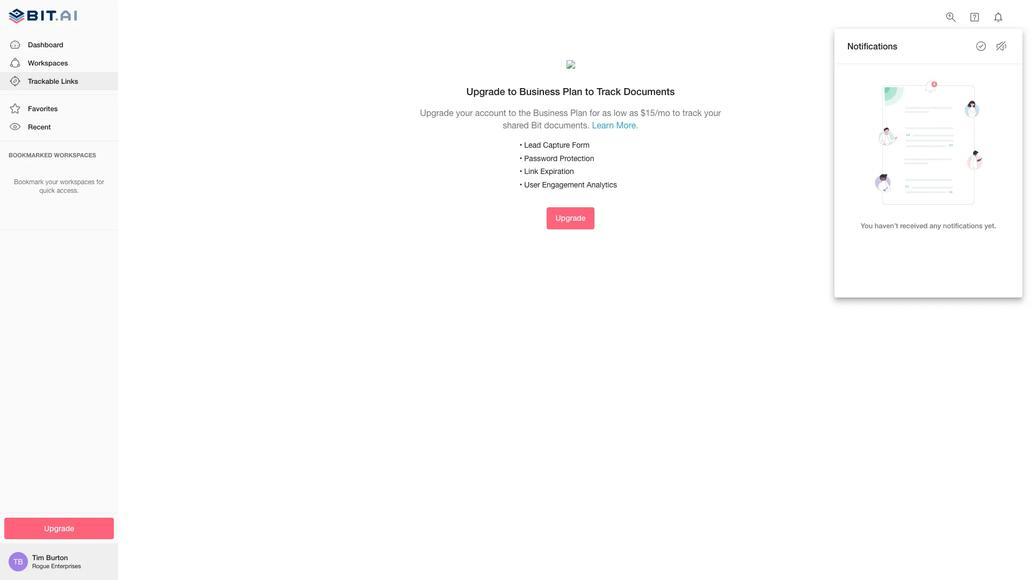 Task type: describe. For each thing, give the bounding box(es) containing it.
bookmark
[[14, 178, 44, 186]]

learn more. link
[[592, 120, 639, 130]]

to left 'track'
[[585, 85, 594, 97]]

business inside upgrade your account to the business plan for as low as $15/mo to track your shared bit documents.
[[533, 108, 568, 118]]

form
[[572, 141, 590, 149]]

tb
[[14, 558, 23, 566]]

documents.
[[544, 120, 590, 130]]

2 horizontal spatial your
[[704, 108, 721, 118]]

workspaces button
[[0, 54, 118, 72]]

workspaces
[[60, 178, 95, 186]]

workspaces
[[54, 151, 96, 158]]

notifications
[[848, 41, 898, 51]]

favorites
[[28, 104, 58, 113]]

access.
[[57, 187, 79, 195]]

plan inside upgrade your account to the business plan for as low as $15/mo to track your shared bit documents.
[[571, 108, 587, 118]]

• lead capture form • password protection • link expiration • user engagement analytics
[[520, 141, 617, 189]]

expiration
[[541, 167, 574, 176]]

any
[[930, 221, 941, 230]]

bookmarked
[[9, 151, 52, 158]]

2 • from the top
[[520, 154, 522, 163]]

0 vertical spatial business
[[520, 85, 560, 97]]

dashboard
[[28, 40, 63, 49]]

shared
[[503, 120, 529, 130]]

for inside bookmark your workspaces for quick access.
[[96, 178, 104, 186]]

burton
[[46, 553, 68, 562]]

favorites button
[[0, 99, 118, 118]]

you
[[861, 221, 873, 230]]

low
[[614, 108, 627, 118]]

trackable
[[28, 77, 59, 85]]

1 vertical spatial upgrade button
[[4, 518, 114, 539]]

enterprises
[[51, 563, 81, 570]]

upgrade inside upgrade your account to the business plan for as low as $15/mo to track your shared bit documents.
[[420, 108, 454, 118]]

more.
[[617, 120, 639, 130]]

trackable links
[[28, 77, 78, 85]]

documents
[[624, 85, 675, 97]]

protection
[[560, 154, 594, 163]]

links
[[61, 77, 78, 85]]

tim burton rogue enterprises
[[32, 553, 81, 570]]

rogue
[[32, 563, 50, 570]]



Task type: vqa. For each thing, say whether or not it's contained in the screenshot.
the right for
yes



Task type: locate. For each thing, give the bounding box(es) containing it.
password
[[525, 154, 558, 163]]

0 vertical spatial for
[[590, 108, 600, 118]]

analytics
[[587, 180, 617, 189]]

upgrade button up burton
[[4, 518, 114, 539]]

1 horizontal spatial as
[[630, 108, 639, 118]]

•
[[520, 141, 522, 149], [520, 154, 522, 163], [520, 167, 522, 176], [520, 180, 522, 189]]

business up "bit"
[[533, 108, 568, 118]]

1 vertical spatial business
[[533, 108, 568, 118]]

2 as from the left
[[630, 108, 639, 118]]

3 • from the top
[[520, 167, 522, 176]]

upgrade button
[[547, 207, 594, 229], [4, 518, 114, 539]]

recent button
[[0, 118, 118, 136]]

yet.
[[985, 221, 997, 230]]

account
[[475, 108, 506, 118]]

track
[[683, 108, 702, 118]]

bit
[[531, 120, 542, 130]]

$15/mo
[[641, 108, 670, 118]]

quick
[[39, 187, 55, 195]]

your inside bookmark your workspaces for quick access.
[[45, 178, 58, 186]]

1 vertical spatial plan
[[571, 108, 587, 118]]

plan up upgrade your account to the business plan for as low as $15/mo to track your shared bit documents.
[[563, 85, 583, 97]]

plan
[[563, 85, 583, 97], [571, 108, 587, 118]]

1 vertical spatial for
[[96, 178, 104, 186]]

to up shared
[[508, 85, 517, 97]]

for right workspaces
[[96, 178, 104, 186]]

to left track
[[673, 108, 680, 118]]

upgrade your account to the business plan for as low as $15/mo to track your shared bit documents.
[[420, 108, 721, 130]]

4 • from the top
[[520, 180, 522, 189]]

dashboard button
[[0, 35, 118, 54]]

for up learn
[[590, 108, 600, 118]]

as
[[603, 108, 612, 118], [630, 108, 639, 118]]

• left link at right
[[520, 167, 522, 176]]

1 horizontal spatial your
[[456, 108, 473, 118]]

0 vertical spatial upgrade button
[[547, 207, 594, 229]]

• left the password
[[520, 154, 522, 163]]

0 horizontal spatial your
[[45, 178, 58, 186]]

0 horizontal spatial for
[[96, 178, 104, 186]]

1 horizontal spatial for
[[590, 108, 600, 118]]

to left "the"
[[509, 108, 516, 118]]

1 horizontal spatial upgrade button
[[547, 207, 594, 229]]

upgrade
[[467, 85, 505, 97], [420, 108, 454, 118], [556, 213, 586, 223], [44, 524, 74, 533]]

user
[[525, 180, 540, 189]]

1 as from the left
[[603, 108, 612, 118]]

haven't
[[875, 221, 899, 230]]

recent
[[28, 123, 51, 131]]

• left lead
[[520, 141, 522, 149]]

as right low
[[630, 108, 639, 118]]

0 horizontal spatial as
[[603, 108, 612, 118]]

engagement
[[542, 180, 585, 189]]

for inside upgrade your account to the business plan for as low as $15/mo to track your shared bit documents.
[[590, 108, 600, 118]]

track
[[597, 85, 621, 97]]

for
[[590, 108, 600, 118], [96, 178, 104, 186]]

notifications
[[943, 221, 983, 230]]

as up learn
[[603, 108, 612, 118]]

received
[[901, 221, 928, 230]]

trackable links button
[[0, 72, 118, 90]]

upgrade button down 'engagement'
[[547, 207, 594, 229]]

business
[[520, 85, 560, 97], [533, 108, 568, 118]]

0 vertical spatial plan
[[563, 85, 583, 97]]

your up quick
[[45, 178, 58, 186]]

lead
[[525, 141, 541, 149]]

capture
[[543, 141, 570, 149]]

your for to
[[456, 108, 473, 118]]

learn more.
[[592, 120, 639, 130]]

your for for
[[45, 178, 58, 186]]

tim
[[32, 553, 44, 562]]

upgrade to business plan to track documents
[[467, 85, 675, 97]]

your left account
[[456, 108, 473, 118]]

workspaces
[[28, 58, 68, 67]]

learn
[[592, 120, 614, 130]]

• left user
[[520, 180, 522, 189]]

plan up documents.
[[571, 108, 587, 118]]

0 horizontal spatial upgrade button
[[4, 518, 114, 539]]

to
[[508, 85, 517, 97], [585, 85, 594, 97], [509, 108, 516, 118], [673, 108, 680, 118]]

the
[[519, 108, 531, 118]]

bookmark your workspaces for quick access.
[[14, 178, 104, 195]]

your right track
[[704, 108, 721, 118]]

bookmarked workspaces
[[9, 151, 96, 158]]

link
[[525, 167, 538, 176]]

1 • from the top
[[520, 141, 522, 149]]

business up "the"
[[520, 85, 560, 97]]

you haven't received any notifications yet.
[[861, 221, 997, 230]]

your
[[456, 108, 473, 118], [704, 108, 721, 118], [45, 178, 58, 186]]



